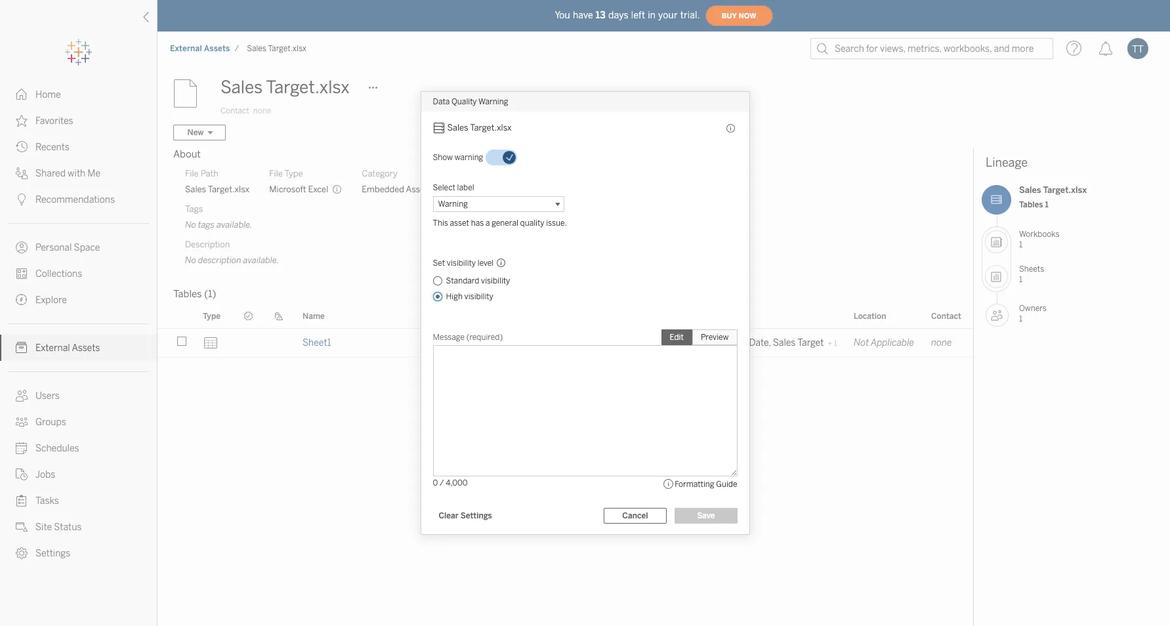 Task type: vqa. For each thing, say whether or not it's contained in the screenshot.
The Sales Target.Xlsx to the middle
yes



Task type: locate. For each thing, give the bounding box(es) containing it.
0 vertical spatial external assets link
[[169, 43, 231, 54]]

warning button
[[433, 196, 564, 212]]

have
[[573, 10, 593, 21]]

external down explore
[[35, 343, 70, 354]]

by text only_f5he34f image for recents
[[16, 141, 28, 153]]

4 by text only_f5he34f image from the top
[[16, 268, 28, 280]]

by text only_f5he34f image inside favorites link
[[16, 115, 28, 127]]

available. for description no description available.
[[243, 255, 279, 265]]

table image
[[203, 335, 219, 351]]

sheets image
[[985, 265, 1008, 288]]

none down sales target.xlsx element
[[253, 106, 271, 115]]

2 vertical spatial visibility
[[464, 292, 493, 301]]

0 horizontal spatial assets
[[72, 343, 100, 354]]

editor mode option group
[[661, 329, 737, 345]]

buy now button
[[705, 5, 773, 26]]

available. up description no description available.
[[217, 220, 252, 230]]

asset
[[406, 184, 428, 194]]

1 vertical spatial tables
[[173, 288, 202, 300]]

this
[[433, 219, 448, 228]]

Message (required) text field
[[433, 345, 737, 476]]

excel
[[308, 184, 328, 194]]

assets for external assets
[[72, 343, 100, 354]]

1 horizontal spatial warning
[[478, 97, 508, 106]]

external for external assets
[[35, 343, 70, 354]]

data quality warning
[[433, 97, 508, 106]]

by text only_f5he34f image for groups
[[16, 416, 28, 428]]

0 vertical spatial available.
[[217, 220, 252, 230]]

me
[[88, 168, 101, 179]]

by text only_f5he34f image left groups
[[16, 416, 28, 428]]

by text only_f5he34f image inside 'site status' "link"
[[16, 521, 28, 533]]

sales up contact none
[[220, 77, 263, 98]]

recents
[[35, 142, 69, 153]]

by text only_f5he34f image
[[16, 115, 28, 127], [16, 141, 28, 153], [16, 241, 28, 253], [16, 294, 28, 306], [16, 342, 28, 354], [16, 416, 28, 428], [16, 469, 28, 480], [16, 495, 28, 507]]

issue.
[[546, 219, 567, 228]]

1 inside owners 1
[[1019, 314, 1023, 323]]

has
[[471, 219, 484, 228]]

by text only_f5he34f image inside external assets link
[[16, 342, 28, 354]]

no for no tags available.
[[185, 220, 196, 230]]

0 vertical spatial /
[[235, 44, 239, 53]]

by text only_f5he34f image left favorites at top
[[16, 115, 28, 127]]

7 by text only_f5he34f image from the top
[[16, 469, 28, 480]]

row
[[157, 329, 973, 358]]

no down the description
[[185, 255, 196, 265]]

sheets
[[1019, 264, 1044, 274]]

file for file path sales target.xlsx
[[185, 169, 199, 178]]

by text only_f5he34f image left explore
[[16, 294, 28, 306]]

1 horizontal spatial external
[[170, 44, 202, 53]]

0 vertical spatial contact
[[220, 106, 249, 115]]

1 horizontal spatial settings
[[461, 511, 492, 520]]

visibility up standard
[[447, 259, 476, 268]]

/ left sales target.xlsx element
[[235, 44, 239, 53]]

0 vertical spatial assets
[[204, 44, 230, 53]]

file up microsoft
[[269, 169, 283, 178]]

1 horizontal spatial tables
[[1019, 200, 1043, 209]]

1 vertical spatial settings
[[35, 548, 70, 559]]

tables left (1)
[[173, 288, 202, 300]]

not
[[854, 337, 869, 348]]

embedded asset
[[362, 184, 428, 194]]

0 vertical spatial settings
[[461, 511, 492, 520]]

target.xlsx inside data quality warning dialog
[[470, 123, 512, 133]]

external for external assets /
[[170, 44, 202, 53]]

visibility down level
[[481, 276, 510, 285]]

type up microsoft excel on the left top
[[284, 169, 303, 178]]

0
[[455, 337, 461, 348], [612, 337, 618, 348], [433, 478, 438, 488]]

1 vertical spatial contact
[[931, 311, 961, 321]]

shared
[[35, 168, 66, 179]]

row containing sheet1
[[157, 329, 973, 358]]

external
[[170, 44, 202, 53], [35, 343, 70, 354]]

available. inside tags no tags available.
[[217, 220, 252, 230]]

1 vertical spatial type
[[203, 311, 221, 321]]

sales target.xlsx inside data quality warning dialog
[[447, 123, 512, 133]]

available. right 'description' on the top of the page
[[243, 255, 279, 265]]

applicable
[[871, 337, 914, 348]]

none right 'applicable'
[[931, 337, 952, 348]]

contact left owners icon
[[931, 311, 961, 321]]

0 horizontal spatial warning
[[438, 199, 468, 209]]

this asset has a general quality issue.
[[433, 219, 567, 228]]

/ inside data quality warning dialog
[[440, 478, 444, 488]]

by text only_f5he34f image inside groups link
[[16, 416, 28, 428]]

by text only_f5he34f image for site status
[[16, 521, 28, 533]]

description
[[198, 255, 241, 265]]

name
[[303, 311, 325, 321]]

by text only_f5he34f image left jobs
[[16, 469, 28, 480]]

formatting
[[675, 480, 714, 489]]

recents link
[[0, 134, 157, 160]]

owners
[[1019, 304, 1047, 313]]

sales target.xlsx
[[247, 44, 306, 53], [220, 77, 349, 98], [447, 123, 512, 133]]

description
[[185, 240, 230, 249]]

by text only_f5he34f image inside recommendations link
[[16, 194, 28, 205]]

this table or file is embedded in the published asset on the server, and you can't create a new workbook from it. files embedded in workbooks aren't shared with other tableau site users. image
[[432, 184, 442, 194]]

settings inside button
[[461, 511, 492, 520]]

by text only_f5he34f image inside tasks link
[[16, 495, 28, 507]]

contact up new popup button
[[220, 106, 249, 115]]

8 by text only_f5he34f image from the top
[[16, 495, 28, 507]]

2 by text only_f5he34f image from the top
[[16, 141, 28, 153]]

buy
[[722, 11, 737, 20]]

tasks
[[35, 495, 59, 507]]

0 vertical spatial type
[[284, 169, 303, 178]]

by text only_f5he34f image inside home link
[[16, 89, 28, 100]]

5 by text only_f5he34f image from the top
[[16, 390, 28, 402]]

0 horizontal spatial contact
[[220, 106, 249, 115]]

sales
[[247, 44, 266, 53], [220, 77, 263, 98], [447, 123, 468, 133], [185, 184, 206, 194], [1019, 185, 1041, 195], [773, 337, 796, 348]]

by text only_f5he34f image inside jobs link
[[16, 469, 28, 480]]

preview
[[701, 333, 729, 342]]

tables up workbooks
[[1019, 200, 1043, 209]]

location
[[854, 311, 886, 321]]

1 vertical spatial no
[[185, 255, 196, 265]]

sales right database icon
[[447, 123, 468, 133]]

external up file (microsoft excel) image
[[170, 44, 202, 53]]

settings inside the main navigation. press the up and down arrow keys to access links. element
[[35, 548, 70, 559]]

visibility down standard
[[464, 292, 493, 301]]

sales target.xlsx tables 1
[[1019, 185, 1087, 209]]

0 vertical spatial no
[[185, 220, 196, 230]]

1 horizontal spatial assets
[[204, 44, 230, 53]]

sales inside data quality warning dialog
[[447, 123, 468, 133]]

category
[[362, 169, 398, 178]]

file (microsoft excel) image
[[173, 74, 213, 114]]

1 horizontal spatial file
[[269, 169, 283, 178]]

assets up file (microsoft excel) image
[[204, 44, 230, 53]]

by text only_f5he34f image for shared with me
[[16, 167, 28, 179]]

left
[[631, 10, 645, 21]]

by text only_f5he34f image left the external assets
[[16, 342, 28, 354]]

collections link
[[0, 261, 157, 287]]

file inside the file path sales target.xlsx
[[185, 169, 199, 178]]

by text only_f5he34f image left recents
[[16, 141, 28, 153]]

4 by text only_f5he34f image from the top
[[16, 294, 28, 306]]

grid
[[157, 304, 973, 626]]

1 vertical spatial visibility
[[481, 276, 510, 285]]

1 horizontal spatial /
[[440, 478, 444, 488]]

available. inside description no description available.
[[243, 255, 279, 265]]

by text only_f5he34f image inside 'personal space' link
[[16, 241, 28, 253]]

asset
[[450, 219, 469, 228]]

level
[[478, 259, 494, 268]]

by text only_f5he34f image inside settings link
[[16, 547, 28, 559]]

1 horizontal spatial external assets link
[[169, 43, 231, 54]]

you have 13 days left in your trial.
[[555, 10, 700, 21]]

tags
[[185, 204, 203, 214]]

sales right date,
[[773, 337, 796, 348]]

external inside the main navigation. press the up and down arrow keys to access links. element
[[35, 343, 70, 354]]

select label
[[433, 183, 474, 192]]

0 horizontal spatial /
[[235, 44, 239, 53]]

6 by text only_f5he34f image from the top
[[16, 416, 28, 428]]

no inside description no description available.
[[185, 255, 196, 265]]

by text only_f5he34f image inside recents link
[[16, 141, 28, 153]]

2 vertical spatial sales target.xlsx
[[447, 123, 512, 133]]

available.
[[217, 220, 252, 230], [243, 255, 279, 265]]

by text only_f5he34f image inside schedules link
[[16, 442, 28, 454]]

0 left 'edit'
[[612, 337, 618, 348]]

0 left (required)
[[455, 337, 461, 348]]

7 by text only_f5he34f image from the top
[[16, 521, 28, 533]]

warning down select label
[[438, 199, 468, 209]]

1 file from the left
[[185, 169, 199, 178]]

0 vertical spatial tables
[[1019, 200, 1043, 209]]

by text only_f5he34f image inside explore link
[[16, 294, 28, 306]]

0 horizontal spatial external assets link
[[0, 335, 157, 361]]

home
[[35, 89, 61, 100]]

workbooks image
[[985, 230, 1008, 253]]

save
[[697, 511, 715, 520]]

None checkbox
[[486, 150, 517, 165]]

by text only_f5he34f image for jobs
[[16, 469, 28, 480]]

main navigation. press the up and down arrow keys to access links. element
[[0, 81, 157, 566]]

2 by text only_f5he34f image from the top
[[16, 167, 28, 179]]

edit
[[670, 333, 684, 342]]

by text only_f5he34f image left tasks
[[16, 495, 28, 507]]

(1)
[[204, 288, 216, 300]]

1 vertical spatial available.
[[243, 255, 279, 265]]

0 horizontal spatial type
[[203, 311, 221, 321]]

0 horizontal spatial none
[[253, 106, 271, 115]]

workbooks 1
[[1019, 230, 1059, 249]]

file left "path"
[[185, 169, 199, 178]]

schedules
[[35, 443, 79, 454]]

contact for contact
[[931, 311, 961, 321]]

target.xlsx inside the file path sales target.xlsx
[[208, 184, 250, 194]]

by text only_f5he34f image for external assets
[[16, 342, 28, 354]]

by text only_f5he34f image left personal
[[16, 241, 28, 253]]

0 vertical spatial visibility
[[447, 259, 476, 268]]

1 vertical spatial /
[[440, 478, 444, 488]]

sales target.xlsx element
[[243, 44, 310, 53]]

1 vertical spatial external
[[35, 343, 70, 354]]

settings down site status
[[35, 548, 70, 559]]

no inside tags no tags available.
[[185, 220, 196, 230]]

status
[[54, 522, 82, 533]]

0 horizontal spatial 0
[[433, 478, 438, 488]]

by text only_f5he34f image for tasks
[[16, 495, 28, 507]]

path
[[201, 169, 218, 178]]

data
[[433, 97, 450, 106]]

description no description available.
[[185, 240, 279, 265]]

type down (1)
[[203, 311, 221, 321]]

schedules link
[[0, 435, 157, 461]]

general
[[492, 219, 518, 228]]

in
[[648, 10, 656, 21]]

groups link
[[0, 409, 157, 435]]

sales inside sales target.xlsx tables 1
[[1019, 185, 1041, 195]]

1 vertical spatial sales target.xlsx
[[220, 77, 349, 98]]

sheet1
[[303, 337, 331, 348]]

0 horizontal spatial file
[[185, 169, 199, 178]]

sales right tables icon
[[1019, 185, 1041, 195]]

0 vertical spatial warning
[[478, 97, 508, 106]]

2 horizontal spatial 0
[[612, 337, 618, 348]]

assets inside the main navigation. press the up and down arrow keys to access links. element
[[72, 343, 100, 354]]

0 vertical spatial external
[[170, 44, 202, 53]]

settings right clear
[[461, 511, 492, 520]]

high
[[446, 292, 463, 301]]

2 file from the left
[[269, 169, 283, 178]]

by text only_f5he34f image inside collections link
[[16, 268, 28, 280]]

by text only_f5he34f image
[[16, 89, 28, 100], [16, 167, 28, 179], [16, 194, 28, 205], [16, 268, 28, 280], [16, 390, 28, 402], [16, 442, 28, 454], [16, 521, 28, 533], [16, 547, 28, 559]]

13
[[596, 10, 606, 21]]

3 by text only_f5he34f image from the top
[[16, 194, 28, 205]]

0 horizontal spatial settings
[[35, 548, 70, 559]]

site status link
[[0, 514, 157, 540]]

cancel
[[622, 511, 648, 520]]

dialog info icon image
[[725, 123, 736, 134]]

external assets link
[[169, 43, 231, 54], [0, 335, 157, 361]]

3 by text only_f5he34f image from the top
[[16, 241, 28, 253]]

sales up tags
[[185, 184, 206, 194]]

groups
[[35, 417, 66, 428]]

1 vertical spatial warning
[[438, 199, 468, 209]]

/ left 4,000
[[440, 478, 444, 488]]

1 horizontal spatial contact
[[931, 311, 961, 321]]

about
[[173, 148, 201, 160]]

0 horizontal spatial external
[[35, 343, 70, 354]]

warning right quality
[[478, 97, 508, 106]]

embedded
[[362, 184, 404, 194]]

warning
[[478, 97, 508, 106], [438, 199, 468, 209]]

standard visibility high visibility
[[446, 276, 510, 301]]

assets
[[204, 44, 230, 53], [72, 343, 100, 354]]

1 vertical spatial assets
[[72, 343, 100, 354]]

(required)
[[466, 333, 503, 342]]

assets up users link
[[72, 343, 100, 354]]

0 left 4,000
[[433, 478, 438, 488]]

1 vertical spatial none
[[931, 337, 952, 348]]

1 horizontal spatial none
[[931, 337, 952, 348]]

2 no from the top
[[185, 255, 196, 265]]

personal
[[35, 242, 72, 253]]

6 by text only_f5he34f image from the top
[[16, 442, 28, 454]]

no left tags
[[185, 220, 196, 230]]

by text only_f5he34f image for schedules
[[16, 442, 28, 454]]

recommendations
[[35, 194, 115, 205]]

cancel button
[[604, 508, 667, 524]]

1 no from the top
[[185, 220, 196, 230]]

1 by text only_f5he34f image from the top
[[16, 89, 28, 100]]

personal space link
[[0, 234, 157, 261]]

1 by text only_f5he34f image from the top
[[16, 115, 28, 127]]

8 by text only_f5he34f image from the top
[[16, 547, 28, 559]]

lineage
[[986, 156, 1028, 170]]

0 inside data quality warning dialog
[[433, 478, 438, 488]]

by text only_f5he34f image inside users link
[[16, 390, 28, 402]]

1 inside sheets 1
[[1019, 275, 1023, 284]]

message
[[433, 333, 465, 342]]

by text only_f5he34f image inside 'shared with me' link
[[16, 167, 28, 179]]

tables
[[1019, 200, 1043, 209], [173, 288, 202, 300]]

5 by text only_f5he34f image from the top
[[16, 342, 28, 354]]

external assets link down explore link
[[0, 335, 157, 361]]

external assets link up file (microsoft excel) image
[[169, 43, 231, 54]]



Task type: describe. For each thing, give the bounding box(es) containing it.
0 vertical spatial sales target.xlsx
[[247, 44, 306, 53]]

quality
[[520, 219, 544, 228]]

clear settings button
[[433, 508, 498, 524]]

standard
[[446, 276, 479, 285]]

set visibility level
[[433, 259, 494, 268]]

no for no description available.
[[185, 255, 196, 265]]

visibility for set
[[447, 259, 476, 268]]

order
[[723, 337, 747, 348]]

workbooks
[[1019, 230, 1059, 239]]

external assets /
[[170, 44, 239, 53]]

1 horizontal spatial 0
[[455, 337, 461, 348]]

sales inside the file path sales target.xlsx
[[185, 184, 206, 194]]

by text only_f5he34f image for favorites
[[16, 115, 28, 127]]

save button
[[674, 508, 737, 524]]

personal space
[[35, 242, 100, 253]]

none inside row
[[931, 337, 952, 348]]

database image
[[433, 122, 445, 134]]

you
[[555, 10, 570, 21]]

collections
[[35, 268, 82, 280]]

+
[[828, 339, 832, 348]]

now
[[739, 11, 756, 20]]

label
[[457, 183, 474, 192]]

external assets
[[35, 343, 100, 354]]

a
[[486, 219, 490, 228]]

0 horizontal spatial tables
[[173, 288, 202, 300]]

users
[[35, 390, 60, 402]]

this file type can contain multiple tables. image
[[332, 184, 342, 194]]

file type
[[269, 169, 303, 178]]

by text only_f5he34f image for personal space
[[16, 241, 28, 253]]

site
[[35, 522, 52, 533]]

by text only_f5he34f image for recommendations
[[16, 194, 28, 205]]

buy now
[[722, 11, 756, 20]]

tags
[[198, 220, 215, 230]]

set visibility level option group
[[433, 255, 737, 306]]

home link
[[0, 81, 157, 108]]

sales inside row
[[773, 337, 796, 348]]

1 inside 'workbooks 1'
[[1019, 240, 1023, 249]]

target.xlsx inside sales target.xlsx tables 1
[[1043, 185, 1087, 195]]

target
[[797, 337, 824, 348]]

settings link
[[0, 540, 157, 566]]

users link
[[0, 383, 157, 409]]

quality
[[452, 97, 477, 106]]

0 vertical spatial none
[[253, 106, 271, 115]]

new button
[[173, 125, 226, 140]]

1 inside the category, order date, sales target + 1
[[834, 339, 837, 348]]

by text only_f5he34f image for settings
[[16, 547, 28, 559]]

owners 1
[[1019, 304, 1047, 323]]

set
[[433, 259, 445, 268]]

navigation panel element
[[0, 39, 157, 566]]

tables inside sales target.xlsx tables 1
[[1019, 200, 1043, 209]]

type inside grid
[[203, 311, 221, 321]]

jobs link
[[0, 461, 157, 488]]

tables image
[[982, 185, 1011, 215]]

warning inside dropdown button
[[438, 199, 468, 209]]

available. for tags no tags available.
[[217, 220, 252, 230]]

category,
[[680, 337, 721, 348]]

microsoft excel
[[269, 184, 328, 194]]

space
[[74, 242, 100, 253]]

4,000
[[446, 478, 468, 488]]

grid containing sheet1
[[157, 304, 973, 626]]

date,
[[749, 337, 771, 348]]

none checkbox inside data quality warning dialog
[[486, 150, 517, 165]]

guide
[[716, 480, 737, 489]]

trial.
[[680, 10, 700, 21]]

your
[[658, 10, 678, 21]]

by text only_f5he34f image for users
[[16, 390, 28, 402]]

by text only_f5he34f image for explore
[[16, 294, 28, 306]]

clear
[[439, 511, 459, 520]]

recommendations link
[[0, 186, 157, 213]]

favorites link
[[0, 108, 157, 134]]

shared with me
[[35, 168, 101, 179]]

file for file type
[[269, 169, 283, 178]]

tasks link
[[0, 488, 157, 514]]

with
[[68, 168, 85, 179]]

clear settings
[[439, 511, 492, 520]]

site status
[[35, 522, 82, 533]]

assets for external assets /
[[204, 44, 230, 53]]

contact none
[[220, 106, 271, 115]]

1 horizontal spatial type
[[284, 169, 303, 178]]

category, order date, sales target + 1
[[680, 337, 837, 348]]

days
[[608, 10, 629, 21]]

tables (1)
[[173, 288, 216, 300]]

by text only_f5he34f image for collections
[[16, 268, 28, 280]]

by text only_f5he34f image for home
[[16, 89, 28, 100]]

new
[[187, 128, 204, 137]]

contact for contact none
[[220, 106, 249, 115]]

owners image
[[986, 304, 1009, 327]]

1 vertical spatial external assets link
[[0, 335, 157, 361]]

information image
[[663, 478, 675, 490]]

1 inside sales target.xlsx tables 1
[[1045, 200, 1049, 209]]

microsoft
[[269, 184, 306, 194]]

sales right external assets / at the top left
[[247, 44, 266, 53]]

explore link
[[0, 287, 157, 313]]

data quality warning dialog
[[421, 92, 749, 534]]

visibility for standard
[[481, 276, 510, 285]]

favorites
[[35, 115, 73, 127]]

jobs
[[35, 469, 55, 480]]

0 / 4,000
[[433, 478, 468, 488]]



